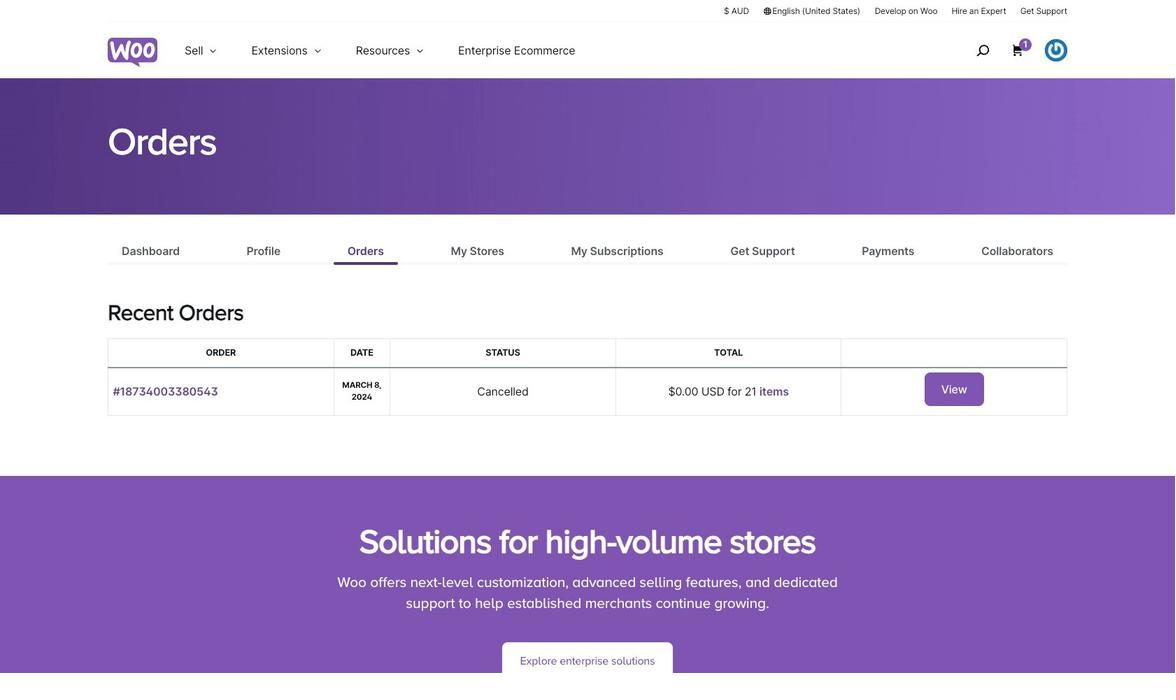 Task type: describe. For each thing, give the bounding box(es) containing it.
open account menu image
[[1045, 39, 1068, 62]]



Task type: locate. For each thing, give the bounding box(es) containing it.
search image
[[972, 39, 994, 62]]

service navigation menu element
[[947, 28, 1068, 73]]



